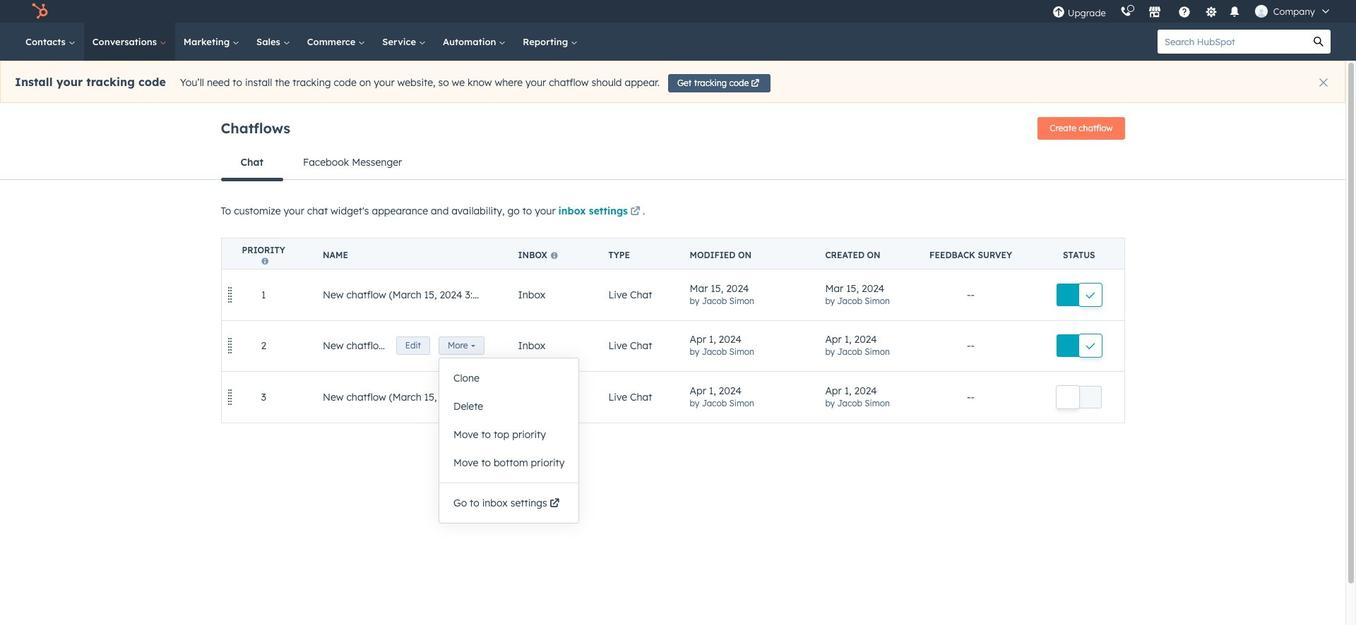 Task type: locate. For each thing, give the bounding box(es) containing it.
menu
[[1045, 0, 1340, 23]]

Search HubSpot search field
[[1158, 30, 1307, 54]]

alert
[[0, 61, 1346, 103]]

banner
[[221, 113, 1125, 146]]

navigation
[[221, 146, 1125, 181]]



Task type: describe. For each thing, give the bounding box(es) containing it.
marketplaces image
[[1149, 6, 1161, 19]]

link opens in a new window image
[[630, 204, 640, 221]]

link opens in a new window image
[[630, 207, 640, 218]]

close image
[[1320, 78, 1328, 87]]

jacob simon image
[[1255, 5, 1268, 18]]



Task type: vqa. For each thing, say whether or not it's contained in the screenshot.
the bottommost Sidebar | Site Navigator
no



